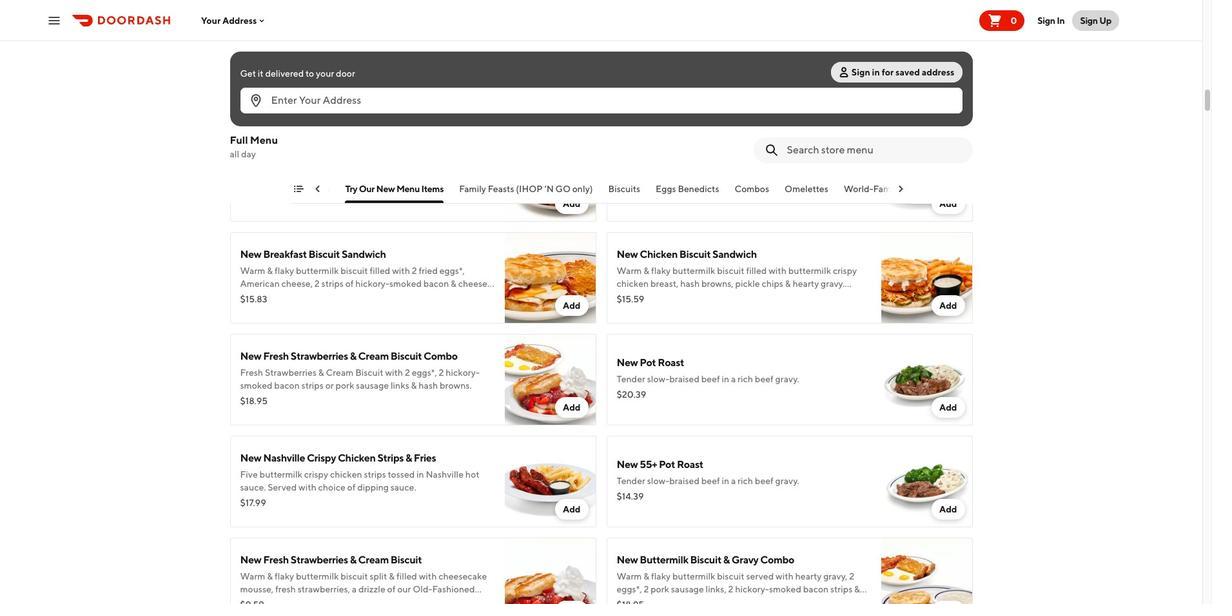 Task type: describe. For each thing, give the bounding box(es) containing it.
pot inside new pot roast tender slow-braised beef in a rich beef gravy. $20.39
[[640, 357, 656, 369]]

warm inside 'new fresh strawberries & cream biscuit warm & flaky buttermilk biscuit split & filled with cheesecake mousse, fresh strawberries, a drizzle of our old-fashioned syrup, whipped topping & powdered sugar.'
[[240, 571, 265, 582]]

1 strawberry from the left
[[355, 6, 399, 17]]

warm inside new chicken biscuit sandwich warm & flaky buttermilk biscuit filled with buttermilk crispy chicken breast, hash browns, pickle chips & hearty gravy. served with choice of hash browns, french fries, 2 buttermilk pancakes or seasonal fresh fruit.  *gravy may contain pork.
[[617, 266, 642, 276]]

flaky inside 'new breakfast biscuit sandwich warm & flaky buttermilk biscuit filled with 2 fried eggs*, american cheese, 2 strips of hickory-smoked bacon & cheese sauce. served with choice of hash browns, french fries, 2 buttermilk pancakes or seasonal fresh fruit.'
[[275, 266, 294, 276]]

fries
[[414, 452, 436, 464]]

fresh inside new chicken biscuit sandwich warm & flaky buttermilk biscuit filled with buttermilk crispy chicken breast, hash browns, pickle chips & hearty gravy. served with choice of hash browns, french fries, 2 buttermilk pancakes or seasonal fresh fruit.  *gravy may contain pork.
[[704, 304, 725, 315]]

pork. inside new chicken biscuit sandwich warm & flaky buttermilk biscuit filled with buttermilk crispy chicken breast, hash browns, pickle chips & hearty gravy. served with choice of hash browns, french fries, 2 buttermilk pancakes or seasonal fresh fruit.  *gravy may contain pork.
[[829, 304, 850, 315]]

buttermilk inside new nashville crispy chicken strips & fries five buttermilk crispy chicken strips tossed in nashville hot sauce. served with choice of dipping sauce. $17.99
[[260, 469, 302, 480]]

bacon inside new waffle combo choice of belgian, strawberry cheesecake or oreo® cookie crumble waffle, 2 eggs* your way, 2 bacon strips or pork sausage links & hash browns.
[[388, 177, 413, 187]]

flaky inside 'new fresh strawberries & cream biscuit warm & flaky buttermilk biscuit split & filled with cheesecake mousse, fresh strawberries, a drizzle of our old-fashioned syrup, whipped topping & powdered sugar.'
[[275, 571, 294, 582]]

chicken inside new chicken biscuit sandwich warm & flaky buttermilk biscuit filled with buttermilk crispy chicken breast, hash browns, pickle chips & hearty gravy. served with choice of hash browns, french fries, 2 buttermilk pancakes or seasonal fresh fruit.  *gravy may contain pork.
[[640, 248, 678, 261]]

fries, inside new chicken biscuit sandwich warm & flaky buttermilk biscuit filled with buttermilk crispy chicken breast, hash browns, pickle chips & hearty gravy. served with choice of hash browns, french fries, 2 buttermilk pancakes or seasonal fresh fruit.  *gravy may contain pork.
[[792, 291, 812, 302]]

delivered
[[265, 68, 304, 79]]

our
[[397, 584, 411, 595]]

sign in for saved address
[[852, 67, 955, 77]]

1 glitter from the left
[[465, 19, 489, 30]]

split
[[370, 571, 387, 582]]

tossed
[[388, 469, 415, 480]]

hickory- inside new buttermilk biscuit & gravy combo warm & flaky buttermilk biscuit served with hearty gravy, 2 eggs*, 2 pork sausage links, 2 hickory-smoked bacon strips & hash browns.  *gravy may contain pork.
[[735, 584, 769, 595]]

0 vertical spatial try
[[230, 102, 249, 119]]

cream for new fresh strawberries & cream biscuit combo
[[358, 350, 389, 362]]

scrumdiddlyumptious jr. strawberry hot chocolate image
[[881, 0, 973, 64]]

menu inside full menu all day
[[250, 134, 278, 146]]

new fresh strawberries & cream biscuit image
[[505, 538, 596, 604]]

cheesecake
[[439, 571, 487, 582]]

to
[[306, 68, 314, 79]]

breakfast
[[263, 248, 307, 261]]

tender inside new pot roast tender slow-braised beef in a rich beef gravy. $20.39
[[617, 374, 645, 384]]

of inside new chicken biscuit sandwich warm & flaky buttermilk biscuit filled with buttermilk crispy chicken breast, hash browns, pickle chips & hearty gravy. served with choice of hash browns, french fries, 2 buttermilk pancakes or seasonal fresh fruit.  *gravy may contain pork.
[[696, 291, 705, 302]]

2 topping, from the left
[[654, 19, 689, 30]]

sign for sign in for saved address
[[852, 67, 870, 77]]

show menu categories image
[[293, 184, 303, 194]]

eggs benedicts
[[656, 184, 719, 194]]

fries, inside 'new breakfast biscuit sandwich warm & flaky buttermilk biscuit filled with 2 fried eggs*, american cheese, 2 strips of hickory-smoked bacon & cheese sauce. served with choice of hash browns, french fries, 2 buttermilk pancakes or seasonal fresh fruit.'
[[443, 291, 463, 302]]

or inside 'new breakfast biscuit sandwich warm & flaky buttermilk biscuit filled with 2 fried eggs*, american cheese, 2 strips of hickory-smoked bacon & cheese sauce. served with choice of hash browns, french fries, 2 buttermilk pancakes or seasonal fresh fruit.'
[[325, 304, 334, 315]]

1 vertical spatial strawberries
[[265, 368, 317, 378]]

choice inside 'new breakfast biscuit sandwich warm & flaky buttermilk biscuit filled with 2 fried eggs*, american cheese, 2 strips of hickory-smoked bacon & cheese sauce. served with choice of hash browns, french fries, 2 buttermilk pancakes or seasonal fresh fruit.'
[[318, 291, 346, 302]]

fresh for new fresh strawberries & cream biscuit
[[263, 554, 289, 566]]

2 hot chocolate flavored with strawberry syrup, topped with whipped topping, a drizzle of chocolate sauce and gold glitter sugar. from the left
[[617, 6, 866, 43]]

for
[[882, 67, 894, 77]]

pork inside new buttermilk biscuit & gravy combo warm & flaky buttermilk biscuit served with hearty gravy, 2 eggs*, 2 pork sausage links, 2 hickory-smoked bacon strips & hash browns.  *gravy may contain pork.
[[651, 584, 669, 595]]

new chicken biscuit sandwich image
[[881, 232, 973, 324]]

'n
[[545, 184, 554, 194]]

new pot roast image
[[881, 334, 973, 426]]

strips inside new fresh strawberries & cream biscuit combo fresh strawberries & cream biscuit with 2 eggs*, 2 hickory- smoked bacon strips or pork sausage links & hash browns. $18.95
[[301, 380, 324, 391]]

in inside new pot roast tender slow-braised beef in a rich beef gravy. $20.39
[[722, 374, 729, 384]]

family feasts (ihop 'n go only)
[[459, 184, 593, 194]]

your
[[201, 15, 221, 25]]

topping
[[304, 597, 336, 604]]

fresh inside 'new fresh strawberries & cream biscuit warm & flaky buttermilk biscuit split & filled with cheesecake mousse, fresh strawberries, a drizzle of our old-fashioned syrup, whipped topping & powdered sugar.'
[[275, 584, 296, 595]]

fruit. inside new chicken biscuit sandwich warm & flaky buttermilk biscuit filled with buttermilk crispy chicken breast, hash browns, pickle chips & hearty gravy. served with choice of hash browns, french fries, 2 buttermilk pancakes or seasonal fresh fruit.  *gravy may contain pork.
[[727, 304, 746, 315]]

smoked inside 'new breakfast biscuit sandwich warm & flaky buttermilk biscuit filled with 2 fried eggs*, american cheese, 2 strips of hickory-smoked bacon & cheese sauce. served with choice of hash browns, french fries, 2 buttermilk pancakes or seasonal fresh fruit.'
[[389, 279, 422, 289]]

get
[[240, 68, 256, 79]]

dipping
[[357, 482, 389, 493]]

sausage inside new buttermilk biscuit & gravy combo warm & flaky buttermilk biscuit served with hearty gravy, 2 eggs*, 2 pork sausage links, 2 hickory-smoked bacon strips & hash browns.  *gravy may contain pork.
[[671, 584, 704, 595]]

sign for sign in
[[1038, 15, 1055, 25]]

0 horizontal spatial our
[[251, 102, 276, 119]]

biscuit inside new chicken biscuit sandwich warm & flaky buttermilk biscuit filled with buttermilk crispy chicken breast, hash browns, pickle chips & hearty gravy. served with choice of hash browns, french fries, 2 buttermilk pancakes or seasonal fresh fruit.  *gravy may contain pork.
[[717, 266, 745, 276]]

2 gold from the left
[[821, 19, 839, 30]]

menu down the door
[[310, 102, 347, 119]]

chicken inside new chicken biscuit sandwich warm & flaky buttermilk biscuit filled with buttermilk crispy chicken breast, hash browns, pickle chips & hearty gravy. served with choice of hash browns, french fries, 2 buttermilk pancakes or seasonal fresh fruit.  *gravy may contain pork.
[[617, 279, 649, 289]]

oreo®
[[426, 164, 455, 174]]

new fresh strawberries & cream biscuit combo fresh strawberries & cream biscuit with 2 eggs*, 2 hickory- smoked bacon strips or pork sausage links & hash browns. $18.95
[[240, 350, 480, 406]]

combos
[[735, 184, 769, 194]]

1 flavored from the left
[[300, 6, 334, 17]]

biscuit inside 'new breakfast biscuit sandwich warm & flaky buttermilk biscuit filled with 2 fried eggs*, american cheese, 2 strips of hickory-smoked bacon & cheese sauce. served with choice of hash browns, french fries, 2 buttermilk pancakes or seasonal fresh fruit.'
[[341, 266, 368, 276]]

american
[[240, 279, 280, 289]]

hickory- inside 'new breakfast biscuit sandwich warm & flaky buttermilk biscuit filled with 2 fried eggs*, american cheese, 2 strips of hickory-smoked bacon & cheese sauce. served with choice of hash browns, french fries, 2 buttermilk pancakes or seasonal fresh fruit.'
[[356, 279, 389, 289]]

famous
[[873, 184, 906, 194]]

up
[[1100, 15, 1112, 25]]

links,
[[706, 584, 727, 595]]

cookie
[[457, 164, 487, 174]]

french inside new chicken biscuit sandwich warm & flaky buttermilk biscuit filled with buttermilk crispy chicken breast, hash browns, pickle chips & hearty gravy. served with choice of hash browns, french fries, 2 buttermilk pancakes or seasonal fresh fruit.  *gravy may contain pork.
[[761, 291, 790, 302]]

or inside new fresh strawberries & cream biscuit combo fresh strawberries & cream biscuit with 2 eggs*, 2 hickory- smoked bacon strips or pork sausage links & hash browns. $18.95
[[325, 380, 334, 391]]

strawberries for new fresh strawberries & cream biscuit
[[291, 554, 348, 566]]

sauce. down tossed on the bottom left
[[391, 482, 416, 493]]

whipped up $3.83
[[617, 19, 653, 30]]

tender inside "new 55+ pot roast tender slow-braised beef in a rich beef gravy. $14.39"
[[617, 476, 645, 486]]

strips inside new waffle combo choice of belgian, strawberry cheesecake or oreo® cookie crumble waffle, 2 eggs* your way, 2 bacon strips or pork sausage links & hash browns.
[[415, 177, 437, 187]]

1 sauce from the left
[[402, 19, 425, 30]]

view menu button
[[562, 571, 650, 596]]

1 vertical spatial try our new menu items
[[345, 184, 444, 194]]

0
[[1011, 15, 1017, 25]]

new down "get it delivered to your door"
[[279, 102, 308, 119]]

served inside new chicken biscuit sandwich warm & flaky buttermilk biscuit filled with buttermilk crispy chicken breast, hash browns, pickle chips & hearty gravy. served with choice of hash browns, french fries, 2 buttermilk pancakes or seasonal fresh fruit.  *gravy may contain pork.
[[617, 291, 646, 302]]

$15.59
[[617, 294, 644, 304]]

1 horizontal spatial syrup,
[[401, 6, 425, 17]]

2 topped from the left
[[804, 6, 833, 17]]

whipped up $4.79
[[240, 19, 276, 30]]

gravy. inside new pot roast tender slow-braised beef in a rich beef gravy. $20.39
[[775, 374, 799, 384]]

cheese,
[[282, 279, 313, 289]]

new wonka menu button
[[254, 182, 330, 203]]

warm inside 'new breakfast biscuit sandwich warm & flaky buttermilk biscuit filled with 2 fried eggs*, american cheese, 2 strips of hickory-smoked bacon & cheese sauce. served with choice of hash browns, french fries, 2 buttermilk pancakes or seasonal fresh fruit.'
[[240, 266, 265, 276]]

sign up link
[[1073, 10, 1119, 31]]

new for new nashville crispy chicken strips & fries
[[240, 452, 261, 464]]

2 glitter from the left
[[841, 19, 866, 30]]

filled inside 'new fresh strawberries & cream biscuit warm & flaky buttermilk biscuit split & filled with cheesecake mousse, fresh strawberries, a drizzle of our old-fashioned syrup, whipped topping & powdered sugar.'
[[397, 571, 417, 582]]

or inside new chicken biscuit sandwich warm & flaky buttermilk biscuit filled with buttermilk crispy chicken breast, hash browns, pickle chips & hearty gravy. served with choice of hash browns, french fries, 2 buttermilk pancakes or seasonal fresh fruit.  *gravy may contain pork.
[[657, 304, 666, 315]]

only)
[[572, 184, 593, 194]]

gravy
[[732, 554, 759, 566]]

syrup, inside 'new fresh strawberries & cream biscuit warm & flaky buttermilk biscuit split & filled with cheesecake mousse, fresh strawberries, a drizzle of our old-fashioned syrup, whipped topping & powdered sugar.'
[[240, 597, 265, 604]]

omelettes button
[[785, 182, 828, 203]]

$15.83
[[240, 294, 267, 304]]

address
[[922, 67, 955, 77]]

in inside new nashville crispy chicken strips & fries five buttermilk crispy chicken strips tossed in nashville hot sauce. served with choice of dipping sauce. $17.99
[[417, 469, 424, 480]]

menu inside button
[[614, 577, 642, 589]]

of inside 'new fresh strawberries & cream biscuit warm & flaky buttermilk biscuit split & filled with cheesecake mousse, fresh strawberries, a drizzle of our old-fashioned syrup, whipped topping & powdered sugar.'
[[387, 584, 396, 595]]

whipped inside 'new fresh strawberries & cream biscuit warm & flaky buttermilk biscuit split & filled with cheesecake mousse, fresh strawberries, a drizzle of our old-fashioned syrup, whipped topping & powdered sugar.'
[[267, 597, 302, 604]]

view
[[588, 577, 612, 589]]

with inside new nashville crispy chicken strips & fries five buttermilk crispy chicken strips tossed in nashville hot sauce. served with choice of dipping sauce. $17.99
[[299, 482, 316, 493]]

1 vertical spatial fresh
[[240, 368, 263, 378]]

eggs*
[[317, 177, 340, 187]]

served inside new nashville crispy chicken strips & fries five buttermilk crispy chicken strips tossed in nashville hot sauce. served with choice of dipping sauce. $17.99
[[268, 482, 297, 493]]

a golden-battered beef steak smothered in hearty gravy. *gravy may contain pork. $20.99
[[617, 164, 847, 202]]

biscuit inside new buttermilk biscuit & gravy combo warm & flaky buttermilk biscuit served with hearty gravy, 2 eggs*, 2 pork sausage links, 2 hickory-smoked bacon strips & hash browns.  *gravy may contain pork.
[[717, 571, 745, 582]]

benedicts
[[678, 184, 719, 194]]

0 vertical spatial nashville
[[263, 452, 305, 464]]

slow- inside new pot roast tender slow-braised beef in a rich beef gravy. $20.39
[[647, 374, 669, 384]]

new for new waffle combo
[[240, 146, 261, 159]]

new pot roast tender slow-braised beef in a rich beef gravy. $20.39
[[617, 357, 799, 400]]

strips
[[377, 452, 404, 464]]

door
[[336, 68, 355, 79]]

browns. for combo
[[440, 380, 472, 391]]

sandwich for new chicken biscuit sandwich
[[713, 248, 757, 261]]

crumble
[[240, 177, 276, 187]]

seasonal inside new chicken biscuit sandwich warm & flaky buttermilk biscuit filled with buttermilk crispy chicken breast, hash browns, pickle chips & hearty gravy. served with choice of hash browns, french fries, 2 buttermilk pancakes or seasonal fresh fruit.  *gravy may contain pork.
[[667, 304, 703, 315]]

chips
[[762, 279, 783, 289]]

fresh for new fresh strawberries & cream biscuit combo
[[263, 350, 289, 362]]

rich inside new pot roast tender slow-braised beef in a rich beef gravy. $20.39
[[738, 374, 753, 384]]

seasonal inside 'new breakfast biscuit sandwich warm & flaky buttermilk biscuit filled with 2 fried eggs*, american cheese, 2 strips of hickory-smoked bacon & cheese sauce. served with choice of hash browns, french fries, 2 buttermilk pancakes or seasonal fresh fruit.'
[[335, 304, 371, 315]]

smothered
[[739, 164, 784, 174]]

may inside a golden-battered beef steak smothered in hearty gravy. *gravy may contain pork. $20.99
[[647, 177, 664, 187]]

your inside new waffle combo choice of belgian, strawberry cheesecake or oreo® cookie crumble waffle, 2 eggs* your way, 2 bacon strips or pork sausage links & hash browns.
[[341, 177, 360, 187]]

it
[[258, 68, 264, 79]]

biscuit inside new buttermilk biscuit & gravy combo warm & flaky buttermilk biscuit served with hearty gravy, 2 eggs*, 2 pork sausage links, 2 hickory-smoked bacon strips & hash browns.  *gravy may contain pork.
[[690, 554, 722, 566]]

day
[[241, 149, 256, 159]]

warm inside new buttermilk biscuit & gravy combo warm & flaky buttermilk biscuit served with hearty gravy, 2 eggs*, 2 pork sausage links, 2 hickory-smoked bacon strips & hash browns.  *gravy may contain pork.
[[617, 571, 642, 582]]

new waffle combo choice of belgian, strawberry cheesecake or oreo® cookie crumble waffle, 2 eggs* your way, 2 bacon strips or pork sausage links & hash browns.
[[240, 146, 487, 200]]

gravy,
[[824, 571, 848, 582]]

1 gold from the left
[[445, 19, 463, 30]]

wonka
[[275, 184, 304, 194]]

braised inside new pot roast tender slow-braised beef in a rich beef gravy. $20.39
[[669, 374, 700, 384]]

go
[[556, 184, 571, 194]]

biscuit inside new chicken biscuit sandwich warm & flaky buttermilk biscuit filled with buttermilk crispy chicken breast, hash browns, pickle chips & hearty gravy. served with choice of hash browns, french fries, 2 buttermilk pancakes or seasonal fresh fruit.  *gravy may contain pork.
[[680, 248, 711, 261]]

Enter Your Address text field
[[271, 94, 955, 108]]

& inside new waffle combo choice of belgian, strawberry cheesecake or oreo® cookie crumble waffle, 2 eggs* your way, 2 bacon strips or pork sausage links & hash browns.
[[295, 190, 301, 200]]

gravy. inside a golden-battered beef steak smothered in hearty gravy. *gravy may contain pork. $20.99
[[823, 164, 847, 174]]

mousse,
[[240, 584, 274, 595]]

1 horizontal spatial nashville
[[426, 469, 464, 480]]

filled for new chicken biscuit sandwich
[[746, 266, 767, 276]]

feasts
[[488, 184, 514, 194]]

omelettes
[[785, 184, 828, 194]]

rich inside "new 55+ pot roast tender slow-braised beef in a rich beef gravy. $14.39"
[[738, 476, 753, 486]]

1 vertical spatial our
[[359, 184, 375, 194]]

family
[[459, 184, 486, 194]]

sign in link
[[1030, 7, 1073, 33]]

served
[[746, 571, 774, 582]]

cheese
[[458, 279, 487, 289]]

pancakes inside 'new breakfast biscuit sandwich warm & flaky buttermilk biscuit filled with 2 fried eggs*, american cheese, 2 strips of hickory-smoked bacon & cheese sauce. served with choice of hash browns, french fries, 2 buttermilk pancakes or seasonal fresh fruit.'
[[285, 304, 323, 315]]

sandwich for new breakfast biscuit sandwich
[[342, 248, 386, 261]]

new for new fresh strawberries & cream biscuit combo
[[240, 350, 261, 362]]

view menu
[[588, 577, 642, 589]]

55+
[[640, 458, 657, 471]]

combos button
[[735, 182, 769, 203]]

gravy. inside "new 55+ pot roast tender slow-braised beef in a rich beef gravy. $14.39"
[[775, 476, 799, 486]]

new chicken biscuit sandwich warm & flaky buttermilk biscuit filled with buttermilk crispy chicken breast, hash browns, pickle chips & hearty gravy. served with choice of hash browns, french fries, 2 buttermilk pancakes or seasonal fresh fruit.  *gravy may contain pork.
[[617, 248, 863, 315]]

menu down cheesecake
[[396, 184, 420, 194]]

scroll menu navigation left image
[[312, 184, 323, 194]]

battered
[[658, 164, 693, 174]]

family feasts (ihop 'n go only) button
[[459, 182, 593, 203]]

new for new breakfast biscuit sandwich
[[240, 248, 261, 261]]

1 topped from the left
[[427, 6, 457, 17]]

strips inside 'new breakfast biscuit sandwich warm & flaky buttermilk biscuit filled with 2 fried eggs*, american cheese, 2 strips of hickory-smoked bacon & cheese sauce. served with choice of hash browns, french fries, 2 buttermilk pancakes or seasonal fresh fruit.'
[[321, 279, 344, 289]]

contain inside new chicken biscuit sandwich warm & flaky buttermilk biscuit filled with buttermilk crispy chicken breast, hash browns, pickle chips & hearty gravy. served with choice of hash browns, french fries, 2 buttermilk pancakes or seasonal fresh fruit.  *gravy may contain pork.
[[797, 304, 827, 315]]

links for biscuit
[[391, 380, 409, 391]]

pork for combo
[[336, 380, 354, 391]]

eggs
[[656, 184, 676, 194]]

browns, inside 'new breakfast biscuit sandwich warm & flaky buttermilk biscuit filled with 2 fried eggs*, american cheese, 2 strips of hickory-smoked bacon & cheese sauce. served with choice of hash browns, french fries, 2 buttermilk pancakes or seasonal fresh fruit.'
[[379, 291, 411, 302]]

2 flavored from the left
[[677, 6, 710, 17]]

french inside 'new breakfast biscuit sandwich warm & flaky buttermilk biscuit filled with 2 fried eggs*, american cheese, 2 strips of hickory-smoked bacon & cheese sauce. served with choice of hash browns, french fries, 2 buttermilk pancakes or seasonal fresh fruit.'
[[412, 291, 441, 302]]

1 vertical spatial cream
[[326, 368, 354, 378]]

biscuits
[[608, 184, 640, 194]]

sign up
[[1080, 15, 1112, 25]]

0 vertical spatial try our new menu items
[[230, 102, 385, 119]]

served inside 'new breakfast biscuit sandwich warm & flaky buttermilk biscuit filled with 2 fried eggs*, american cheese, 2 strips of hickory-smoked bacon & cheese sauce. served with choice of hash browns, french fries, 2 buttermilk pancakes or seasonal fresh fruit.'
[[268, 291, 297, 302]]

hash inside new waffle combo choice of belgian, strawberry cheesecake or oreo® cookie crumble waffle, 2 eggs* your way, 2 bacon strips or pork sausage links & hash browns.
[[303, 190, 322, 200]]

full
[[230, 134, 248, 146]]

0 vertical spatial your
[[316, 68, 334, 79]]

address
[[222, 15, 257, 25]]

0 button
[[980, 10, 1025, 31]]

world-
[[844, 184, 873, 194]]

in inside a golden-battered beef steak smothered in hearty gravy. *gravy may contain pork. $20.99
[[786, 164, 793, 174]]

biscuit inside 'new breakfast biscuit sandwich warm & flaky buttermilk biscuit filled with 2 fried eggs*, american cheese, 2 strips of hickory-smoked bacon & cheese sauce. served with choice of hash browns, french fries, 2 buttermilk pancakes or seasonal fresh fruit.'
[[309, 248, 340, 261]]

$17.99
[[240, 498, 266, 508]]

0 horizontal spatial sugar.
[[240, 32, 264, 43]]

browns. for strawberry
[[324, 190, 356, 200]]



Task type: locate. For each thing, give the bounding box(es) containing it.
may inside new buttermilk biscuit & gravy combo warm & flaky buttermilk biscuit served with hearty gravy, 2 eggs*, 2 pork sausage links, 2 hickory-smoked bacon strips & hash browns.  *gravy may contain pork.
[[702, 597, 719, 604]]

your right to
[[316, 68, 334, 79]]

$14.39
[[617, 491, 644, 502]]

1 horizontal spatial and
[[804, 19, 819, 30]]

2 horizontal spatial sugar.
[[617, 32, 641, 43]]

strawberries,
[[298, 584, 350, 595]]

1 horizontal spatial gold
[[821, 19, 839, 30]]

0 vertical spatial cream
[[358, 350, 389, 362]]

links inside new waffle combo choice of belgian, strawberry cheesecake or oreo® cookie crumble waffle, 2 eggs* your way, 2 bacon strips or pork sausage links & hash browns.
[[275, 190, 293, 200]]

1 vertical spatial hearty
[[793, 279, 819, 289]]

buttermilk right scroll menu navigation right image
[[907, 184, 951, 194]]

menu right view
[[614, 577, 642, 589]]

french down chips
[[761, 291, 790, 302]]

& inside new nashville crispy chicken strips & fries five buttermilk crispy chicken strips tossed in nashville hot sauce. served with choice of dipping sauce. $17.99
[[406, 452, 412, 464]]

slow- inside "new 55+ pot roast tender slow-braised beef in a rich beef gravy. $14.39"
[[647, 476, 669, 486]]

0 horizontal spatial add item to cart image
[[563, 601, 581, 604]]

0 horizontal spatial smoked
[[240, 380, 272, 391]]

2 inside new chicken biscuit sandwich warm & flaky buttermilk biscuit filled with buttermilk crispy chicken breast, hash browns, pickle chips & hearty gravy. served with choice of hash browns, french fries, 2 buttermilk pancakes or seasonal fresh fruit.  *gravy may contain pork.
[[814, 291, 819, 302]]

pork
[[449, 177, 468, 187], [336, 380, 354, 391], [651, 584, 669, 595]]

1 horizontal spatial pot
[[659, 458, 675, 471]]

2 sandwich from the left
[[713, 248, 757, 261]]

2 fruit. from the left
[[727, 304, 746, 315]]

chocolate
[[258, 6, 298, 17], [634, 6, 675, 17], [359, 19, 400, 30], [736, 19, 777, 30]]

nashville
[[263, 452, 305, 464], [426, 469, 464, 480]]

0 vertical spatial smoked
[[389, 279, 422, 289]]

1 horizontal spatial topping,
[[654, 19, 689, 30]]

braised
[[669, 374, 700, 384], [669, 476, 700, 486]]

strawberries inside 'new fresh strawberries & cream biscuit warm & flaky buttermilk biscuit split & filled with cheesecake mousse, fresh strawberries, a drizzle of our old-fashioned syrup, whipped topping & powdered sugar.'
[[291, 554, 348, 566]]

menu
[[310, 102, 347, 119], [250, 134, 278, 146], [306, 184, 330, 194], [396, 184, 420, 194], [614, 577, 642, 589]]

1 fruit. from the left
[[395, 304, 414, 315]]

new nashville crispy chicken strips & fries five buttermilk crispy chicken strips tossed in nashville hot sauce. served with choice of dipping sauce. $17.99
[[240, 452, 479, 508]]

smoked inside new fresh strawberries & cream biscuit combo fresh strawberries & cream biscuit with 2 eggs*, 2 hickory- smoked bacon strips or pork sausage links & hash browns. $18.95
[[240, 380, 272, 391]]

2 vertical spatial browns.
[[638, 597, 670, 604]]

hearty
[[795, 164, 821, 174], [793, 279, 819, 289], [795, 571, 822, 582]]

2 braised from the top
[[669, 476, 700, 486]]

1 pancakes from the left
[[285, 304, 323, 315]]

may inside new chicken biscuit sandwich warm & flaky buttermilk biscuit filled with buttermilk crispy chicken breast, hash browns, pickle chips & hearty gravy. served with choice of hash browns, french fries, 2 buttermilk pancakes or seasonal fresh fruit.  *gravy may contain pork.
[[778, 304, 795, 315]]

warm up mousse, at bottom
[[240, 571, 265, 582]]

buttermilk inside new buttermilk biscuit & gravy combo warm & flaky buttermilk biscuit served with hearty gravy, 2 eggs*, 2 pork sausage links, 2 hickory-smoked bacon strips & hash browns.  *gravy may contain pork.
[[640, 554, 688, 566]]

strips inside new buttermilk biscuit & gravy combo warm & flaky buttermilk biscuit served with hearty gravy, 2 eggs*, 2 pork sausage links, 2 hickory-smoked bacon strips & hash browns.  *gravy may contain pork.
[[831, 584, 853, 595]]

may down the links, at the bottom right of the page
[[702, 597, 719, 604]]

1 horizontal spatial flavored
[[677, 6, 710, 17]]

new up $20.39
[[617, 357, 638, 369]]

your down strawberry
[[341, 177, 360, 187]]

1 vertical spatial smoked
[[240, 380, 272, 391]]

0 vertical spatial eggs*,
[[440, 266, 465, 276]]

contain inside new buttermilk biscuit & gravy combo warm & flaky buttermilk biscuit served with hearty gravy, 2 eggs*, 2 pork sausage links, 2 hickory-smoked bacon strips & hash browns.  *gravy may contain pork.
[[720, 597, 751, 604]]

new left 55+
[[617, 458, 638, 471]]

1 braised from the top
[[669, 374, 700, 384]]

links for belgian,
[[275, 190, 293, 200]]

2 and from the left
[[804, 19, 819, 30]]

0 vertical spatial contain
[[666, 177, 696, 187]]

buttermilk up view menu
[[640, 554, 688, 566]]

0 horizontal spatial filled
[[370, 266, 390, 276]]

open menu image
[[46, 13, 62, 28]]

1 horizontal spatial buttermilk
[[907, 184, 951, 194]]

new country fried steak image
[[881, 130, 973, 222]]

2 horizontal spatial browns.
[[638, 597, 670, 604]]

1 slow- from the top
[[647, 374, 669, 384]]

2 vertical spatial *gravy
[[672, 597, 700, 604]]

1 vertical spatial *gravy
[[748, 304, 776, 315]]

smoked inside new buttermilk biscuit & gravy combo warm & flaky buttermilk biscuit served with hearty gravy, 2 eggs*, 2 pork sausage links, 2 hickory-smoked bacon strips & hash browns.  *gravy may contain pork.
[[769, 584, 802, 595]]

gravy. inside new chicken biscuit sandwich warm & flaky buttermilk biscuit filled with buttermilk crispy chicken breast, hash browns, pickle chips & hearty gravy. served with choice of hash browns, french fries, 2 buttermilk pancakes or seasonal fresh fruit.  *gravy may contain pork.
[[821, 279, 845, 289]]

filled inside new chicken biscuit sandwich warm & flaky buttermilk biscuit filled with buttermilk crispy chicken breast, hash browns, pickle chips & hearty gravy. served with choice of hash browns, french fries, 2 buttermilk pancakes or seasonal fresh fruit.  *gravy may contain pork.
[[746, 266, 767, 276]]

pancakes down the cheese,
[[285, 304, 323, 315]]

new inside new pot roast tender slow-braised beef in a rich beef gravy. $20.39
[[617, 357, 638, 369]]

fresh
[[372, 304, 393, 315], [704, 304, 725, 315], [275, 584, 296, 595]]

new waffle combo image
[[505, 130, 596, 222]]

try up full
[[230, 102, 249, 119]]

tender up $14.39
[[617, 476, 645, 486]]

sauce.
[[240, 291, 266, 302], [240, 482, 266, 493], [391, 482, 416, 493]]

0 horizontal spatial sauce
[[402, 19, 425, 30]]

sandwich inside new chicken biscuit sandwich warm & flaky buttermilk biscuit filled with buttermilk crispy chicken breast, hash browns, pickle chips & hearty gravy. served with choice of hash browns, french fries, 2 buttermilk pancakes or seasonal fresh fruit.  *gravy may contain pork.
[[713, 248, 757, 261]]

0 vertical spatial sausage
[[240, 190, 273, 200]]

in inside "new 55+ pot roast tender slow-braised beef in a rich beef gravy. $14.39"
[[722, 476, 729, 486]]

1 vertical spatial tender
[[617, 476, 645, 486]]

biscuit inside 'new fresh strawberries & cream biscuit warm & flaky buttermilk biscuit split & filled with cheesecake mousse, fresh strawberries, a drizzle of our old-fashioned syrup, whipped topping & powdered sugar.'
[[391, 554, 422, 566]]

1 horizontal spatial fries,
[[792, 291, 812, 302]]

sandwich
[[342, 248, 386, 261], [713, 248, 757, 261]]

0 horizontal spatial browns.
[[324, 190, 356, 200]]

menu right show menu categories image
[[306, 184, 330, 194]]

new up five
[[240, 452, 261, 464]]

1 horizontal spatial chicken
[[617, 279, 649, 289]]

new up the american
[[240, 248, 261, 261]]

pork inside new fresh strawberries & cream biscuit combo fresh strawberries & cream biscuit with 2 eggs*, 2 hickory- smoked bacon strips or pork sausage links & hash browns. $18.95
[[336, 380, 354, 391]]

tender
[[617, 374, 645, 384], [617, 476, 645, 486]]

1 horizontal spatial french
[[761, 291, 790, 302]]

0 horizontal spatial pot
[[640, 357, 656, 369]]

new inside new fresh strawberries & cream biscuit combo fresh strawberries & cream biscuit with 2 eggs*, 2 hickory- smoked bacon strips or pork sausage links & hash browns. $18.95
[[240, 350, 261, 362]]

add item to cart image
[[563, 601, 581, 604], [939, 601, 957, 604]]

get it delivered to your door
[[240, 68, 355, 79]]

roast inside "new 55+ pot roast tender slow-braised beef in a rich beef gravy. $14.39"
[[677, 458, 703, 471]]

*gravy inside new buttermilk biscuit & gravy combo warm & flaky buttermilk biscuit served with hearty gravy, 2 eggs*, 2 pork sausage links, 2 hickory-smoked bacon strips & hash browns.  *gravy may contain pork.
[[672, 597, 700, 604]]

pot right 55+
[[659, 458, 675, 471]]

0 horizontal spatial nashville
[[263, 452, 305, 464]]

steak
[[716, 164, 737, 174]]

biscuit inside 'new fresh strawberries & cream biscuit warm & flaky buttermilk biscuit split & filled with cheesecake mousse, fresh strawberries, a drizzle of our old-fashioned syrup, whipped topping & powdered sugar.'
[[341, 571, 368, 582]]

chicken inside new nashville crispy chicken strips & fries five buttermilk crispy chicken strips tossed in nashville hot sauce. served with choice of dipping sauce. $17.99
[[330, 469, 362, 480]]

2 horizontal spatial combo
[[760, 554, 794, 566]]

0 vertical spatial tender
[[617, 374, 645, 384]]

$18.95
[[240, 396, 268, 406]]

1 french from the left
[[412, 291, 441, 302]]

2 vertical spatial pork.
[[753, 597, 774, 604]]

new for new fresh strawberries & cream biscuit
[[240, 554, 261, 566]]

french down 'fried'
[[412, 291, 441, 302]]

smoked
[[389, 279, 422, 289], [240, 380, 272, 391], [769, 584, 802, 595]]

2 hot from the left
[[617, 6, 632, 17]]

new up mousse, at bottom
[[240, 554, 261, 566]]

menu up day
[[250, 134, 278, 146]]

breast,
[[651, 279, 679, 289]]

hearty inside a golden-battered beef steak smothered in hearty gravy. *gravy may contain pork. $20.99
[[795, 164, 821, 174]]

new up view menu
[[617, 554, 638, 566]]

2 tender from the top
[[617, 476, 645, 486]]

contain
[[666, 177, 696, 187], [797, 304, 827, 315], [720, 597, 751, 604]]

new 55+ pot roast image
[[881, 436, 973, 527]]

biscuits button
[[608, 182, 640, 203]]

a inside "new 55+ pot roast tender slow-braised beef in a rich beef gravy. $14.39"
[[731, 476, 736, 486]]

1 horizontal spatial fruit.
[[727, 304, 746, 315]]

smoked up $18.95
[[240, 380, 272, 391]]

2 french from the left
[[761, 291, 790, 302]]

2 strawberry from the left
[[732, 6, 775, 17]]

0 vertical spatial rich
[[738, 374, 753, 384]]

whipped
[[240, 19, 276, 30], [617, 19, 653, 30], [267, 597, 302, 604]]

pork.
[[698, 177, 719, 187], [829, 304, 850, 315], [753, 597, 774, 604]]

1 horizontal spatial pancakes
[[617, 304, 655, 315]]

filled
[[370, 266, 390, 276], [746, 266, 767, 276], [397, 571, 417, 582]]

cream
[[358, 350, 389, 362], [326, 368, 354, 378], [358, 554, 389, 566]]

new down cheesecake
[[376, 184, 395, 194]]

buttermilk inside 'new fresh strawberries & cream biscuit warm & flaky buttermilk biscuit split & filled with cheesecake mousse, fresh strawberries, a drizzle of our old-fashioned syrup, whipped topping & powdered sugar.'
[[296, 571, 339, 582]]

may down chips
[[778, 304, 795, 315]]

1 horizontal spatial items
[[421, 184, 444, 194]]

in
[[1057, 15, 1065, 25]]

1 horizontal spatial contain
[[720, 597, 751, 604]]

nashville down 'fries'
[[426, 469, 464, 480]]

1 fries, from the left
[[443, 291, 463, 302]]

0 horizontal spatial hot
[[240, 6, 256, 17]]

add item to cart image for new buttermilk biscuit & gravy combo
[[939, 601, 957, 604]]

pickle
[[735, 279, 760, 289]]

of
[[349, 19, 358, 30], [726, 19, 734, 30], [271, 164, 280, 174], [345, 279, 354, 289], [347, 291, 356, 302], [696, 291, 705, 302], [347, 482, 356, 493], [387, 584, 396, 595]]

hot chocolate flavored with strawberry syrup, topped with whipped topping, a drizzle of chocolate sauce and gold glitter sugar.
[[240, 6, 489, 43], [617, 6, 866, 43]]

crispy
[[307, 452, 336, 464]]

flaky inside new buttermilk biscuit & gravy combo warm & flaky buttermilk biscuit served with hearty gravy, 2 eggs*, 2 pork sausage links, 2 hickory-smoked bacon strips & hash browns.  *gravy may contain pork.
[[651, 571, 671, 582]]

pancakes down breast, on the right
[[617, 304, 655, 315]]

1 seasonal from the left
[[335, 304, 371, 315]]

five
[[240, 469, 258, 480]]

crispy
[[833, 266, 857, 276], [304, 469, 328, 480]]

hearty inside new buttermilk biscuit & gravy combo warm & flaky buttermilk biscuit served with hearty gravy, 2 eggs*, 2 pork sausage links, 2 hickory-smoked bacon strips & hash browns.  *gravy may contain pork.
[[795, 571, 822, 582]]

new inside button
[[254, 184, 273, 194]]

0 horizontal spatial topped
[[427, 6, 457, 17]]

buttermilk inside button
[[907, 184, 951, 194]]

new nashville crispy chicken strips & fries image
[[505, 436, 596, 527]]

fresh
[[263, 350, 289, 362], [240, 368, 263, 378], [263, 554, 289, 566]]

beef inside a golden-battered beef steak smothered in hearty gravy. *gravy may contain pork. $20.99
[[695, 164, 714, 174]]

sausage for of
[[240, 190, 273, 200]]

2 seasonal from the left
[[667, 304, 703, 315]]

cheesecake
[[363, 164, 414, 174]]

1 vertical spatial pork
[[336, 380, 354, 391]]

smoked down served
[[769, 584, 802, 595]]

hash inside new fresh strawberries & cream biscuit combo fresh strawberries & cream biscuit with 2 eggs*, 2 hickory- smoked bacon strips or pork sausage links & hash browns. $18.95
[[419, 380, 438, 391]]

new for new chicken biscuit sandwich
[[617, 248, 638, 261]]

1 horizontal spatial sandwich
[[713, 248, 757, 261]]

1 vertical spatial items
[[421, 184, 444, 194]]

0 horizontal spatial buttermilk
[[640, 554, 688, 566]]

pancakes inside new chicken biscuit sandwich warm & flaky buttermilk biscuit filled with buttermilk crispy chicken breast, hash browns, pickle chips & hearty gravy. served with choice of hash browns, french fries, 2 buttermilk pancakes or seasonal fresh fruit.  *gravy may contain pork.
[[617, 304, 655, 315]]

1 sandwich from the left
[[342, 248, 386, 261]]

choice
[[318, 291, 346, 302], [667, 291, 695, 302], [318, 482, 346, 493]]

smoked down 'fried'
[[389, 279, 422, 289]]

flaky inside new chicken biscuit sandwich warm & flaky buttermilk biscuit filled with buttermilk crispy chicken breast, hash browns, pickle chips & hearty gravy. served with choice of hash browns, french fries, 2 buttermilk pancakes or seasonal fresh fruit.  *gravy may contain pork.
[[651, 266, 671, 276]]

hash inside new buttermilk biscuit & gravy combo warm & flaky buttermilk biscuit served with hearty gravy, 2 eggs*, 2 pork sausage links, 2 hickory-smoked bacon strips & hash browns.  *gravy may contain pork.
[[617, 597, 636, 604]]

fashioned
[[432, 584, 475, 595]]

0 vertical spatial roast
[[658, 357, 684, 369]]

1 hot from the left
[[240, 6, 256, 17]]

1 topping, from the left
[[278, 19, 312, 30]]

1 horizontal spatial fresh
[[372, 304, 393, 315]]

choice inside new nashville crispy chicken strips & fries five buttermilk crispy chicken strips tossed in nashville hot sauce. served with choice of dipping sauce. $17.99
[[318, 482, 346, 493]]

topped
[[427, 6, 457, 17], [804, 6, 833, 17]]

1 and from the left
[[427, 19, 443, 30]]

may down golden-
[[647, 177, 664, 187]]

chicken up breast, on the right
[[640, 248, 678, 261]]

choice inside new chicken biscuit sandwich warm & flaky buttermilk biscuit filled with buttermilk crispy chicken breast, hash browns, pickle chips & hearty gravy. served with choice of hash browns, french fries, 2 buttermilk pancakes or seasonal fresh fruit.  *gravy may contain pork.
[[667, 291, 695, 302]]

0 vertical spatial crispy
[[833, 266, 857, 276]]

new inside new nashville crispy chicken strips & fries five buttermilk crispy chicken strips tossed in nashville hot sauce. served with choice of dipping sauce. $17.99
[[240, 452, 261, 464]]

0 vertical spatial pork
[[449, 177, 468, 187]]

sugar. inside 'new fresh strawberries & cream biscuit warm & flaky buttermilk biscuit split & filled with cheesecake mousse, fresh strawberries, a drizzle of our old-fashioned syrup, whipped topping & powdered sugar.'
[[389, 597, 413, 604]]

pot
[[640, 357, 656, 369], [659, 458, 675, 471]]

combo inside new buttermilk biscuit & gravy combo warm & flaky buttermilk biscuit served with hearty gravy, 2 eggs*, 2 pork sausage links, 2 hickory-smoked bacon strips & hash browns.  *gravy may contain pork.
[[760, 554, 794, 566]]

our down cheesecake
[[359, 184, 375, 194]]

new for new pot roast
[[617, 357, 638, 369]]

$20.99
[[617, 192, 647, 202]]

new inside new chicken biscuit sandwich warm & flaky buttermilk biscuit filled with buttermilk crispy chicken breast, hash browns, pickle chips & hearty gravy. served with choice of hash browns, french fries, 2 buttermilk pancakes or seasonal fresh fruit.  *gravy may contain pork.
[[617, 248, 638, 261]]

new 55+ pot roast tender slow-braised beef in a rich beef gravy. $14.39
[[617, 458, 799, 502]]

a inside new pot roast tender slow-braised beef in a rich beef gravy. $20.39
[[731, 374, 736, 384]]

browns. inside new buttermilk biscuit & gravy combo warm & flaky buttermilk biscuit served with hearty gravy, 2 eggs*, 2 pork sausage links, 2 hickory-smoked bacon strips & hash browns.  *gravy may contain pork.
[[638, 597, 670, 604]]

warm right view
[[617, 571, 642, 582]]

sign in for saved address link
[[831, 62, 962, 83]]

2 vertical spatial may
[[702, 597, 719, 604]]

new for new buttermilk biscuit & gravy combo
[[617, 554, 638, 566]]

sauce. down the american
[[240, 291, 266, 302]]

sign left 'for'
[[852, 67, 870, 77]]

choice
[[240, 164, 270, 174]]

hot up $3.83
[[617, 6, 632, 17]]

drizzle inside 'new fresh strawberries & cream biscuit warm & flaky buttermilk biscuit split & filled with cheesecake mousse, fresh strawberries, a drizzle of our old-fashioned syrup, whipped topping & powdered sugar.'
[[358, 584, 385, 595]]

2 vertical spatial strawberries
[[291, 554, 348, 566]]

2 horizontal spatial smoked
[[769, 584, 802, 595]]

sauce
[[402, 19, 425, 30], [778, 19, 802, 30]]

of inside new nashville crispy chicken strips & fries five buttermilk crispy chicken strips tossed in nashville hot sauce. served with choice of dipping sauce. $17.99
[[347, 482, 356, 493]]

hearty left "gravy,"
[[795, 571, 822, 582]]

new down choice on the top of the page
[[254, 184, 273, 194]]

1 horizontal spatial add item to cart image
[[939, 601, 957, 604]]

1 vertical spatial pork.
[[829, 304, 850, 315]]

chicken inside new nashville crispy chicken strips & fries five buttermilk crispy chicken strips tossed in nashville hot sauce. served with choice of dipping sauce. $17.99
[[338, 452, 376, 464]]

0 horizontal spatial chicken
[[338, 452, 376, 464]]

gravy.
[[823, 164, 847, 174], [821, 279, 845, 289], [775, 374, 799, 384], [775, 476, 799, 486]]

filled inside 'new breakfast biscuit sandwich warm & flaky buttermilk biscuit filled with 2 fried eggs*, american cheese, 2 strips of hickory-smoked bacon & cheese sauce. served with choice of hash browns, french fries, 2 buttermilk pancakes or seasonal fresh fruit.'
[[370, 266, 390, 276]]

1 vertical spatial hickory-
[[446, 368, 480, 378]]

pancakes
[[953, 184, 992, 194]]

combo inside new waffle combo choice of belgian, strawberry cheesecake or oreo® cookie crumble waffle, 2 eggs* your way, 2 bacon strips or pork sausage links & hash browns.
[[296, 146, 330, 159]]

2 horizontal spatial contain
[[797, 304, 827, 315]]

warm up the american
[[240, 266, 265, 276]]

0 vertical spatial items
[[350, 102, 385, 119]]

0 vertical spatial chicken
[[617, 279, 649, 289]]

0 horizontal spatial drizzle
[[320, 19, 347, 30]]

1 vertical spatial combo
[[424, 350, 458, 362]]

browns. inside new fresh strawberries & cream biscuit combo fresh strawberries & cream biscuit with 2 eggs*, 2 hickory- smoked bacon strips or pork sausage links & hash browns. $18.95
[[440, 380, 472, 391]]

try our new menu items down to
[[230, 102, 385, 119]]

2 add item to cart image from the left
[[939, 601, 957, 604]]

menu inside button
[[306, 184, 330, 194]]

1 horizontal spatial combo
[[424, 350, 458, 362]]

0 vertical spatial *gravy
[[617, 177, 645, 187]]

our down it
[[251, 102, 276, 119]]

2 horizontal spatial pork
[[651, 584, 669, 595]]

scroll menu navigation right image
[[895, 184, 906, 194]]

links inside new fresh strawberries & cream biscuit combo fresh strawberries & cream biscuit with 2 eggs*, 2 hickory- smoked bacon strips or pork sausage links & hash browns. $18.95
[[391, 380, 409, 391]]

0 horizontal spatial chicken
[[330, 469, 362, 480]]

flaky
[[275, 266, 294, 276], [651, 266, 671, 276], [275, 571, 294, 582], [651, 571, 671, 582]]

sausage for cream
[[356, 380, 389, 391]]

1 horizontal spatial strawberry
[[732, 6, 775, 17]]

fresh inside 'new breakfast biscuit sandwich warm & flaky buttermilk biscuit filled with 2 fried eggs*, american cheese, 2 strips of hickory-smoked bacon & cheese sauce. served with choice of hash browns, french fries, 2 buttermilk pancakes or seasonal fresh fruit.'
[[372, 304, 393, 315]]

2 pancakes from the left
[[617, 304, 655, 315]]

belgian,
[[282, 164, 315, 174]]

hot up $4.79
[[240, 6, 256, 17]]

buttermilk inside new buttermilk biscuit & gravy combo warm & flaky buttermilk biscuit served with hearty gravy, 2 eggs*, 2 pork sausage links, 2 hickory-smoked bacon strips & hash browns.  *gravy may contain pork.
[[673, 571, 715, 582]]

new buttermilk biscuit & gravy combo warm & flaky buttermilk biscuit served with hearty gravy, 2 eggs*, 2 pork sausage links, 2 hickory-smoked bacon strips & hash browns.  *gravy may contain pork.
[[617, 554, 860, 604]]

golden-
[[625, 164, 658, 174]]

with inside 'new fresh strawberries & cream biscuit warm & flaky buttermilk biscuit split & filled with cheesecake mousse, fresh strawberries, a drizzle of our old-fashioned syrup, whipped topping & powdered sugar.'
[[419, 571, 437, 582]]

buttermilk
[[296, 266, 339, 276], [673, 266, 715, 276], [788, 266, 831, 276], [821, 291, 863, 302], [240, 304, 283, 315], [260, 469, 302, 480], [296, 571, 339, 582], [673, 571, 715, 582]]

beef
[[695, 164, 714, 174], [701, 374, 720, 384], [755, 374, 774, 384], [701, 476, 720, 486], [755, 476, 774, 486]]

full menu all day
[[230, 134, 278, 159]]

2 sauce from the left
[[778, 19, 802, 30]]

braised inside "new 55+ pot roast tender slow-braised beef in a rich beef gravy. $14.39"
[[669, 476, 700, 486]]

1 horizontal spatial sausage
[[356, 380, 389, 391]]

items down oreo®
[[421, 184, 444, 194]]

hearty right chips
[[793, 279, 819, 289]]

cream for new fresh strawberries & cream biscuit
[[358, 554, 389, 566]]

1 horizontal spatial try
[[345, 184, 357, 194]]

add
[[563, 41, 581, 52], [939, 41, 957, 52], [563, 199, 581, 209], [939, 199, 957, 209], [563, 300, 581, 311], [939, 300, 957, 311], [563, 402, 581, 413], [939, 402, 957, 413], [563, 504, 581, 515], [939, 504, 957, 515]]

french
[[412, 291, 441, 302], [761, 291, 790, 302]]

gold
[[445, 19, 463, 30], [821, 19, 839, 30]]

1 vertical spatial nashville
[[426, 469, 464, 480]]

2 vertical spatial pork
[[651, 584, 669, 595]]

new fresh strawberries & cream biscuit combo image
[[505, 334, 596, 426]]

2 horizontal spatial sign
[[1080, 15, 1098, 25]]

1 horizontal spatial may
[[702, 597, 719, 604]]

2 horizontal spatial syrup,
[[777, 6, 802, 17]]

warm
[[240, 266, 265, 276], [617, 266, 642, 276], [240, 571, 265, 582], [617, 571, 642, 582]]

0 vertical spatial strawberries
[[291, 350, 348, 362]]

0 horizontal spatial seasonal
[[335, 304, 371, 315]]

world-famous buttermilk pancakes button
[[844, 182, 992, 203]]

eggs*, inside 'new breakfast biscuit sandwich warm & flaky buttermilk biscuit filled with 2 fried eggs*, american cheese, 2 strips of hickory-smoked bacon & cheese sauce. served with choice of hash browns, french fries, 2 buttermilk pancakes or seasonal fresh fruit.'
[[440, 266, 465, 276]]

0 vertical spatial combo
[[296, 146, 330, 159]]

0 horizontal spatial syrup,
[[240, 597, 265, 604]]

chicken down crispy
[[330, 469, 362, 480]]

old-
[[413, 584, 432, 595]]

1 vertical spatial browns.
[[440, 380, 472, 391]]

crispy inside new chicken biscuit sandwich warm & flaky buttermilk biscuit filled with buttermilk crispy chicken breast, hash browns, pickle chips & hearty gravy. served with choice of hash browns, french fries, 2 buttermilk pancakes or seasonal fresh fruit.  *gravy may contain pork.
[[833, 266, 857, 276]]

0 vertical spatial buttermilk
[[907, 184, 951, 194]]

scrumdiddlyumptious strawberry hot chocolate image
[[505, 0, 596, 64]]

2 vertical spatial sausage
[[671, 584, 704, 595]]

new wonka menu
[[254, 184, 330, 194]]

new fresh strawberries & cream biscuit warm & flaky buttermilk biscuit split & filled with cheesecake mousse, fresh strawberries, a drizzle of our old-fashioned syrup, whipped topping & powdered sugar.
[[240, 554, 487, 604]]

pot up $20.39
[[640, 357, 656, 369]]

2 rich from the top
[[738, 476, 753, 486]]

1 horizontal spatial links
[[391, 380, 409, 391]]

2 horizontal spatial filled
[[746, 266, 767, 276]]

crispy inside new nashville crispy chicken strips & fries five buttermilk crispy chicken strips tossed in nashville hot sauce. served with choice of dipping sauce. $17.99
[[304, 469, 328, 480]]

fried
[[419, 266, 438, 276]]

1 horizontal spatial chicken
[[640, 248, 678, 261]]

2 horizontal spatial hickory-
[[735, 584, 769, 595]]

roast inside new pot roast tender slow-braised beef in a rich beef gravy. $20.39
[[658, 357, 684, 369]]

nashville left crispy
[[263, 452, 305, 464]]

new up $15.59
[[617, 248, 638, 261]]

eggs*, inside new buttermilk biscuit & gravy combo warm & flaky buttermilk biscuit served with hearty gravy, 2 eggs*, 2 pork sausage links, 2 hickory-smoked bacon strips & hash browns.  *gravy may contain pork.
[[617, 584, 642, 595]]

strawberries for new fresh strawberries & cream biscuit combo
[[291, 350, 348, 362]]

bacon inside new fresh strawberries & cream biscuit combo fresh strawberries & cream biscuit with 2 eggs*, 2 hickory- smoked bacon strips or pork sausage links & hash browns. $18.95
[[274, 380, 300, 391]]

drizzle
[[320, 19, 347, 30], [697, 19, 724, 30], [358, 584, 385, 595]]

1 horizontal spatial glitter
[[841, 19, 866, 30]]

try our new menu items down cheesecake
[[345, 184, 444, 194]]

sign left up
[[1080, 15, 1098, 25]]

1 vertical spatial chicken
[[338, 452, 376, 464]]

new buttermilk biscuit & gravy combo image
[[881, 538, 973, 604]]

new inside "new 55+ pot roast tender slow-braised beef in a rich beef gravy. $14.39"
[[617, 458, 638, 471]]

filled up pickle
[[746, 266, 767, 276]]

try left way,
[[345, 184, 357, 194]]

1 rich from the top
[[738, 374, 753, 384]]

strawberry
[[355, 6, 399, 17], [732, 6, 775, 17]]

sign for sign up
[[1080, 15, 1098, 25]]

topping,
[[278, 19, 312, 30], [654, 19, 689, 30]]

1 hot chocolate flavored with strawberry syrup, topped with whipped topping, a drizzle of chocolate sauce and gold glitter sugar. from the left
[[240, 6, 489, 43]]

powdered
[[346, 597, 387, 604]]

0 horizontal spatial crispy
[[304, 469, 328, 480]]

hash
[[303, 190, 322, 200], [680, 279, 700, 289], [357, 291, 377, 302], [706, 291, 726, 302], [419, 380, 438, 391], [617, 597, 636, 604]]

with inside new fresh strawberries & cream biscuit combo fresh strawberries & cream biscuit with 2 eggs*, 2 hickory- smoked bacon strips or pork sausage links & hash browns. $18.95
[[385, 368, 403, 378]]

Item Search search field
[[787, 143, 962, 157]]

2 horizontal spatial drizzle
[[697, 19, 724, 30]]

hearty inside new chicken biscuit sandwich warm & flaky buttermilk biscuit filled with buttermilk crispy chicken breast, hash browns, pickle chips & hearty gravy. served with choice of hash browns, french fries, 2 buttermilk pancakes or seasonal fresh fruit.  *gravy may contain pork.
[[793, 279, 819, 289]]

sauce. inside 'new breakfast biscuit sandwich warm & flaky buttermilk biscuit filled with 2 fried eggs*, american cheese, 2 strips of hickory-smoked bacon & cheese sauce. served with choice of hash browns, french fries, 2 buttermilk pancakes or seasonal fresh fruit.'
[[240, 291, 266, 302]]

chicken up dipping
[[338, 452, 376, 464]]

new right all
[[240, 146, 261, 159]]

filled for new breakfast biscuit sandwich
[[370, 266, 390, 276]]

new up $18.95
[[240, 350, 261, 362]]

add button
[[555, 36, 588, 57], [932, 36, 965, 57], [555, 193, 588, 214], [932, 193, 965, 214], [555, 295, 588, 316], [932, 295, 965, 316], [555, 397, 588, 418], [932, 397, 965, 418], [555, 499, 588, 520], [932, 499, 965, 520]]

chicken up $15.59
[[617, 279, 649, 289]]

2 slow- from the top
[[647, 476, 669, 486]]

0 horizontal spatial try
[[230, 102, 249, 119]]

strawberry
[[317, 164, 362, 174]]

rich
[[738, 374, 753, 384], [738, 476, 753, 486]]

tender up $20.39
[[617, 374, 645, 384]]

hickory- inside new fresh strawberries & cream biscuit combo fresh strawberries & cream biscuit with 2 eggs*, 2 hickory- smoked bacon strips or pork sausage links & hash browns. $18.95
[[446, 368, 480, 378]]

add item to cart image for new fresh strawberries & cream biscuit
[[563, 601, 581, 604]]

filled up our
[[397, 571, 417, 582]]

and
[[427, 19, 443, 30], [804, 19, 819, 30]]

1 vertical spatial eggs*,
[[412, 368, 437, 378]]

0 horizontal spatial pork
[[336, 380, 354, 391]]

0 horizontal spatial sausage
[[240, 190, 273, 200]]

new breakfast biscuit sandwich image
[[505, 232, 596, 324]]

1 tender from the top
[[617, 374, 645, 384]]

0 vertical spatial chicken
[[640, 248, 678, 261]]

$20.39
[[617, 389, 646, 400]]

of inside new waffle combo choice of belgian, strawberry cheesecake or oreo® cookie crumble waffle, 2 eggs* your way, 2 bacon strips or pork sausage links & hash browns.
[[271, 164, 280, 174]]

*gravy inside a golden-battered beef steak smothered in hearty gravy. *gravy may contain pork. $20.99
[[617, 177, 645, 187]]

1 vertical spatial rich
[[738, 476, 753, 486]]

new inside new waffle combo choice of belgian, strawberry cheesecake or oreo® cookie crumble waffle, 2 eggs* your way, 2 bacon strips or pork sausage links & hash browns.
[[240, 146, 261, 159]]

bacon
[[388, 177, 413, 187], [424, 279, 449, 289], [274, 380, 300, 391], [803, 584, 829, 595]]

2 vertical spatial combo
[[760, 554, 794, 566]]

try our new menu items
[[230, 102, 385, 119], [345, 184, 444, 194]]

new for new 55+ pot roast
[[617, 458, 638, 471]]

links
[[275, 190, 293, 200], [391, 380, 409, 391]]

sign left in
[[1038, 15, 1055, 25]]

2 vertical spatial cream
[[358, 554, 389, 566]]

1 add item to cart image from the left
[[563, 601, 581, 604]]

combo inside new fresh strawberries & cream biscuit combo fresh strawberries & cream biscuit with 2 eggs*, 2 hickory- smoked bacon strips or pork sausage links & hash browns. $18.95
[[424, 350, 458, 362]]

items down the door
[[350, 102, 385, 119]]

hearty up omelettes
[[795, 164, 821, 174]]

whipped down mousse, at bottom
[[267, 597, 302, 604]]

all
[[230, 149, 239, 159]]

your address
[[201, 15, 257, 25]]

new breakfast biscuit sandwich warm & flaky buttermilk biscuit filled with 2 fried eggs*, american cheese, 2 strips of hickory-smoked bacon & cheese sauce. served with choice of hash browns, french fries, 2 buttermilk pancakes or seasonal fresh fruit.
[[240, 248, 487, 315]]

filled left 'fried'
[[370, 266, 390, 276]]

1 horizontal spatial smoked
[[389, 279, 422, 289]]

2 vertical spatial contain
[[720, 597, 751, 604]]

2 fries, from the left
[[792, 291, 812, 302]]

sign
[[1038, 15, 1055, 25], [1080, 15, 1098, 25], [852, 67, 870, 77]]

warm up $15.59
[[617, 266, 642, 276]]

pork for strawberry
[[449, 177, 468, 187]]

contain inside a golden-battered beef steak smothered in hearty gravy. *gravy may contain pork. $20.99
[[666, 177, 696, 187]]

sauce. down five
[[240, 482, 266, 493]]



Task type: vqa. For each thing, say whether or not it's contained in the screenshot.
Fork within the Thrive Pesto Salad Marinated Chicken, No, Fork and Napkin $84.00
no



